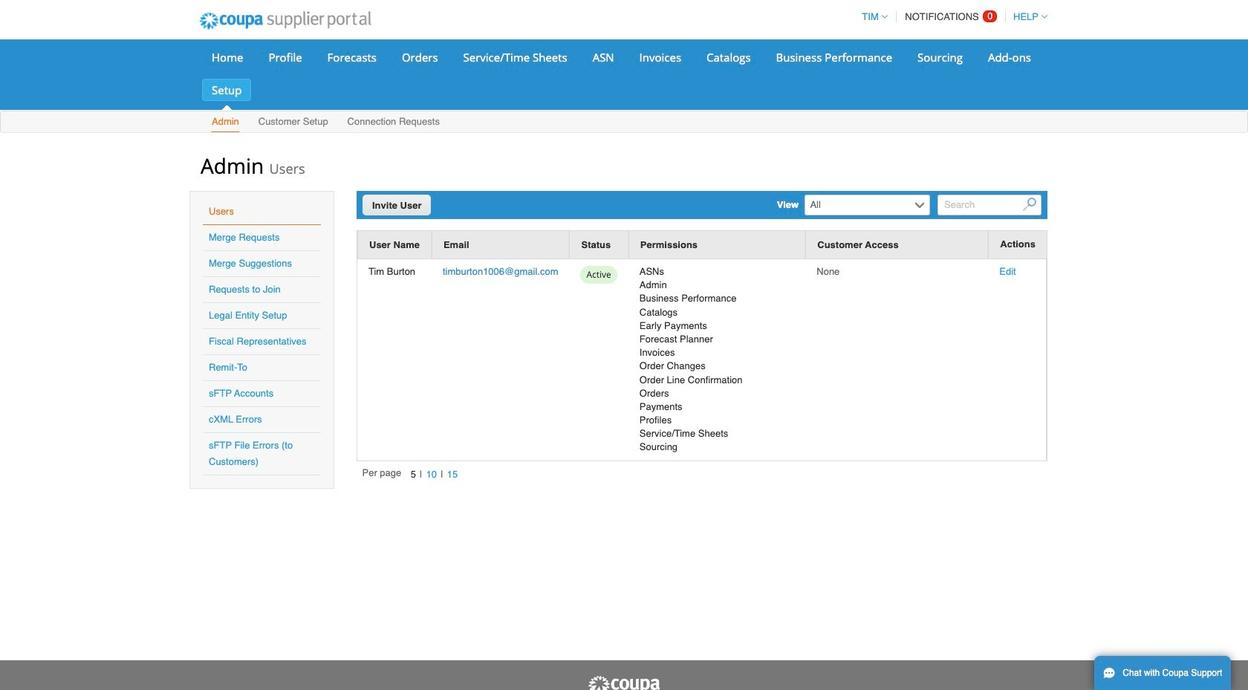 Task type: locate. For each thing, give the bounding box(es) containing it.
0 vertical spatial coupa supplier portal image
[[190, 2, 381, 39]]

Search text field
[[938, 195, 1042, 216]]

1 horizontal spatial navigation
[[856, 2, 1048, 31]]

0 horizontal spatial navigation
[[362, 467, 462, 483]]

0 vertical spatial navigation
[[856, 2, 1048, 31]]

navigation
[[856, 2, 1048, 31], [362, 467, 462, 483]]

0 horizontal spatial coupa supplier portal image
[[190, 2, 381, 39]]

None text field
[[807, 195, 912, 215]]

coupa supplier portal image
[[190, 2, 381, 39], [587, 676, 662, 691]]

1 horizontal spatial coupa supplier portal image
[[587, 676, 662, 691]]



Task type: describe. For each thing, give the bounding box(es) containing it.
1 vertical spatial navigation
[[362, 467, 462, 483]]

1 vertical spatial coupa supplier portal image
[[587, 676, 662, 691]]

search image
[[1024, 198, 1037, 211]]



Task type: vqa. For each thing, say whether or not it's contained in the screenshot.
coupa supplier portal image
yes



